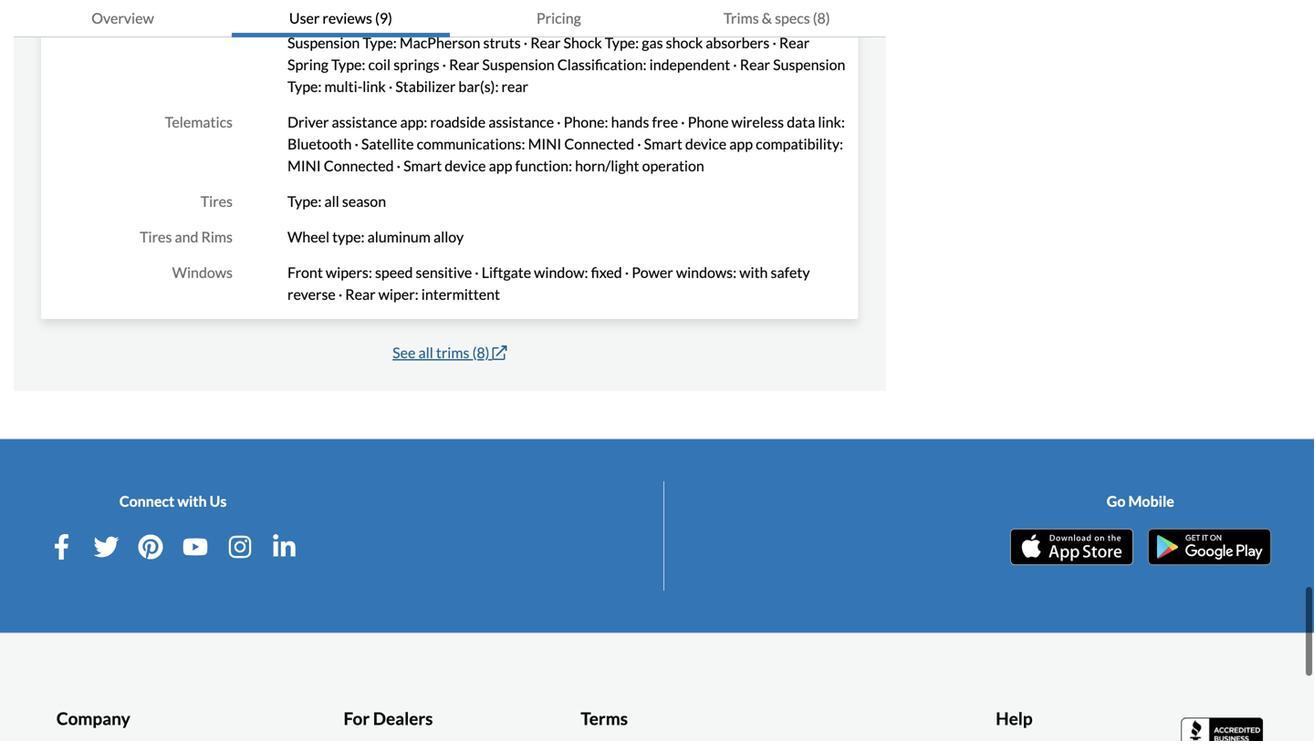 Task type: describe. For each thing, give the bounding box(es) containing it.
operation
[[642, 157, 704, 175]]

1 vertical spatial independent
[[649, 56, 730, 73]]

mobile
[[1128, 493, 1174, 511]]

rims
[[201, 228, 233, 246]]

instagram image
[[227, 535, 253, 560]]

see all trims (8)
[[393, 344, 490, 362]]

1 spring from the top
[[287, 12, 328, 30]]

· down hands
[[637, 135, 641, 153]]

facebook image
[[49, 535, 74, 560]]

multi-
[[324, 78, 363, 95]]

0 vertical spatial shock
[[663, 0, 700, 8]]

1 vertical spatial classification:
[[557, 56, 647, 73]]

safety
[[771, 264, 810, 282]]

trims
[[724, 9, 759, 27]]

(8) for see all trims (8)
[[472, 344, 490, 362]]

0 vertical spatial classification:
[[562, 12, 652, 30]]

windows
[[172, 264, 233, 282]]

driver assistance app: roadside assistance · phone: hands free · phone wireless data link: bluetooth · satellite communications: mini connected · smart device app compatibility: mini connected · smart device app function: horn/light operation
[[287, 113, 845, 175]]

tires and rims
[[140, 228, 233, 246]]

season
[[342, 193, 386, 210]]

rear down "pricing"
[[530, 34, 561, 52]]

alloy
[[433, 228, 464, 246]]

twitter image
[[93, 535, 119, 560]]

1 coil from the top
[[368, 12, 391, 30]]

struts
[[483, 34, 521, 52]]

rear down specs
[[779, 34, 810, 52]]

wipers:
[[326, 264, 372, 282]]

data
[[787, 113, 815, 131]]

· up intermittent at left
[[475, 264, 479, 282]]

trims & specs (8) tab
[[668, 0, 886, 37]]

suspension up rear
[[482, 56, 555, 73]]

window:
[[534, 264, 588, 282]]

tires for tires
[[200, 193, 233, 210]]

· right struts
[[524, 34, 528, 52]]

· right arms
[[516, 0, 520, 8]]

connect with us
[[119, 493, 227, 511]]

(9)
[[375, 9, 392, 27]]

power
[[632, 264, 673, 282]]

0 horizontal spatial device
[[445, 157, 486, 175]]

and
[[175, 228, 198, 246]]

reviews
[[323, 9, 372, 27]]

app:
[[400, 113, 427, 131]]

· right link
[[389, 78, 393, 95]]

2 coil from the top
[[368, 56, 391, 73]]

pricing
[[536, 9, 581, 27]]

aluminum
[[367, 228, 431, 246]]

front arm type: lower control arms · front shock type: gas shock absorbers · front spring type: coil springs · front suspension classification: independent · front suspension type: macpherson struts · rear shock type: gas shock absorbers · rear spring type: coil springs · rear suspension classification: independent · rear suspension type: multi-link · stabilizer bar(s): rear
[[287, 0, 845, 95]]

for dealers
[[344, 709, 433, 730]]

for
[[344, 709, 370, 730]]

1 vertical spatial with
[[177, 493, 207, 511]]

· right free
[[681, 113, 685, 131]]

· down macpherson
[[442, 56, 446, 73]]

tires for tires and rims
[[140, 228, 172, 246]]

wheel
[[287, 228, 330, 246]]

rear inside front wipers: speed sensitive · liftgate window: fixed · power windows: with safety reverse · rear wiper: intermittent
[[345, 286, 376, 303]]

pricing tab
[[450, 0, 668, 37]]

tab list containing overview
[[14, 0, 886, 37]]

windows:
[[676, 264, 737, 282]]

click for the bbb business review of this auto listing service in cambridge ma image
[[1181, 716, 1269, 742]]

liftgate
[[482, 264, 531, 282]]

(8) for trims & specs (8)
[[813, 9, 830, 27]]

dealers
[[373, 709, 433, 730]]

link:
[[818, 113, 845, 131]]

· down wipers:
[[338, 286, 342, 303]]

bluetooth
[[287, 135, 352, 153]]

1 horizontal spatial mini
[[528, 135, 561, 153]]

0 horizontal spatial mini
[[287, 157, 321, 175]]

front inside front wipers: speed sensitive · liftgate window: fixed · power windows: with safety reverse · rear wiper: intermittent
[[287, 264, 323, 282]]

wheel type: aluminum alloy
[[287, 228, 464, 246]]

help
[[996, 709, 1033, 730]]

2 spring from the top
[[287, 56, 328, 73]]

arm
[[326, 0, 353, 8]]

see all trims (8) link
[[393, 344, 507, 362]]

· left &
[[738, 12, 742, 30]]

external link image
[[492, 346, 507, 361]]

1 vertical spatial app
[[489, 157, 512, 175]]

see
[[393, 344, 416, 362]]

arms
[[482, 0, 513, 8]]

user
[[289, 9, 320, 27]]

wiper:
[[378, 286, 419, 303]]

horn/light
[[575, 157, 639, 175]]



Task type: vqa. For each thing, say whether or not it's contained in the screenshot.
the top the "with"
yes



Task type: locate. For each thing, give the bounding box(es) containing it.
all
[[324, 193, 339, 210], [418, 344, 433, 362]]

shock down "pricing"
[[564, 34, 602, 52]]

0 vertical spatial coil
[[368, 12, 391, 30]]

all right see
[[418, 344, 433, 362]]

linkedin image
[[272, 535, 297, 560]]

suspension down user reviews (9)
[[287, 34, 360, 52]]

2 assistance from the left
[[488, 113, 554, 131]]

smart
[[644, 135, 682, 153], [403, 157, 442, 175]]

with left safety
[[739, 264, 768, 282]]

with inside front wipers: speed sensitive · liftgate window: fixed · power windows: with safety reverse · rear wiper: intermittent
[[739, 264, 768, 282]]

gas
[[639, 0, 661, 8], [642, 34, 663, 52]]

0 vertical spatial gas
[[639, 0, 661, 8]]

0 horizontal spatial connected
[[324, 157, 394, 175]]

independent left &
[[654, 12, 735, 30]]

1 vertical spatial gas
[[642, 34, 663, 52]]

type: all season
[[287, 193, 386, 210]]

suspension
[[487, 12, 560, 30], [287, 34, 360, 52], [482, 56, 555, 73], [773, 56, 845, 73]]

device
[[685, 135, 727, 153], [445, 157, 486, 175]]

0 vertical spatial absorbers
[[703, 0, 767, 8]]

0 horizontal spatial all
[[324, 193, 339, 210]]

trims & specs (8)
[[724, 9, 830, 27]]

1 vertical spatial shock
[[564, 34, 602, 52]]

all left season
[[324, 193, 339, 210]]

phone
[[688, 113, 729, 131]]

· down control
[[442, 12, 446, 30]]

device down communications: on the left top of the page
[[445, 157, 486, 175]]

mini down the bluetooth
[[287, 157, 321, 175]]

1 horizontal spatial with
[[739, 264, 768, 282]]

· down satellite
[[397, 157, 401, 175]]

0 vertical spatial with
[[739, 264, 768, 282]]

sensitive
[[416, 264, 472, 282]]

springs down lower
[[393, 12, 439, 30]]

assistance down rear
[[488, 113, 554, 131]]

1 horizontal spatial app
[[729, 135, 753, 153]]

reverse
[[287, 286, 336, 303]]

1 assistance from the left
[[332, 113, 397, 131]]

· left satellite
[[354, 135, 358, 153]]

0 vertical spatial device
[[685, 135, 727, 153]]

2 springs from the top
[[393, 56, 439, 73]]

coil
[[368, 12, 391, 30], [368, 56, 391, 73]]

app
[[729, 135, 753, 153], [489, 157, 512, 175]]

tires left the and
[[140, 228, 172, 246]]

0 vertical spatial mini
[[528, 135, 561, 153]]

· right fixed
[[625, 264, 629, 282]]

absorbers
[[703, 0, 767, 8], [706, 34, 770, 52]]

stabilizer
[[395, 78, 456, 95]]

with left us
[[177, 493, 207, 511]]

lower
[[393, 0, 430, 8]]

1 vertical spatial device
[[445, 157, 486, 175]]

compatibility:
[[756, 135, 843, 153]]

0 vertical spatial (8)
[[813, 9, 830, 27]]

rear up bar(s):
[[449, 56, 479, 73]]

specs
[[775, 9, 810, 27]]

front wipers: speed sensitive · liftgate window: fixed · power windows: with safety reverse · rear wiper: intermittent
[[287, 264, 810, 303]]

app down communications: on the left top of the page
[[489, 157, 512, 175]]

&
[[762, 9, 772, 27]]

1 horizontal spatial (8)
[[813, 9, 830, 27]]

rear down wipers:
[[345, 286, 376, 303]]

0 vertical spatial connected
[[564, 135, 634, 153]]

company
[[56, 709, 130, 730]]

1 vertical spatial springs
[[393, 56, 439, 73]]

1 horizontal spatial connected
[[564, 135, 634, 153]]

get it on google play image
[[1148, 529, 1271, 566]]

0 horizontal spatial assistance
[[332, 113, 397, 131]]

0 vertical spatial all
[[324, 193, 339, 210]]

0 horizontal spatial tires
[[140, 228, 172, 246]]

connected up horn/light
[[564, 135, 634, 153]]

overview
[[91, 9, 154, 27]]

control
[[433, 0, 479, 8]]

shock
[[561, 0, 600, 8], [564, 34, 602, 52]]

· down 'trims'
[[733, 56, 737, 73]]

0 horizontal spatial app
[[489, 157, 512, 175]]

type:
[[356, 0, 390, 8], [602, 0, 637, 8], [331, 12, 365, 30], [363, 34, 397, 52], [605, 34, 639, 52], [331, 56, 365, 73], [287, 78, 322, 95], [287, 193, 322, 210]]

shock
[[663, 0, 700, 8], [666, 34, 703, 52]]

· down the trims & specs (8)
[[772, 34, 776, 52]]

1 horizontal spatial all
[[418, 344, 433, 362]]

(8) inside tab
[[813, 9, 830, 27]]

roadside
[[430, 113, 486, 131]]

0 vertical spatial tires
[[200, 193, 233, 210]]

0 vertical spatial smart
[[644, 135, 682, 153]]

0 vertical spatial app
[[729, 135, 753, 153]]

macpherson
[[400, 34, 480, 52]]

1 vertical spatial (8)
[[472, 344, 490, 362]]

shock up "pricing"
[[561, 0, 600, 8]]

classification:
[[562, 12, 652, 30], [557, 56, 647, 73]]

(8)
[[813, 9, 830, 27], [472, 344, 490, 362]]

tires up rims
[[200, 193, 233, 210]]

1 vertical spatial tires
[[140, 228, 172, 246]]

assistance up satellite
[[332, 113, 397, 131]]

0 horizontal spatial smart
[[403, 157, 442, 175]]

telematics
[[165, 113, 233, 131]]

all for type:
[[324, 193, 339, 210]]

type:
[[332, 228, 365, 246]]

0 vertical spatial shock
[[561, 0, 600, 8]]

tires
[[200, 193, 233, 210], [140, 228, 172, 246]]

1 vertical spatial smart
[[403, 157, 442, 175]]

assistance
[[332, 113, 397, 131], [488, 113, 554, 131]]

intermittent
[[421, 286, 500, 303]]

wireless
[[731, 113, 784, 131]]

rear
[[502, 78, 528, 95]]

satellite
[[361, 135, 414, 153]]

download on the app store image
[[1010, 529, 1133, 566]]

1 springs from the top
[[393, 12, 439, 30]]

1 vertical spatial coil
[[368, 56, 391, 73]]

smart down satellite
[[403, 157, 442, 175]]

communications:
[[417, 135, 525, 153]]

rear down &
[[740, 56, 770, 73]]

us
[[210, 493, 227, 511]]

spring down arm
[[287, 12, 328, 30]]

free
[[652, 113, 678, 131]]

1 horizontal spatial assistance
[[488, 113, 554, 131]]

springs
[[393, 12, 439, 30], [393, 56, 439, 73]]

0 horizontal spatial with
[[177, 493, 207, 511]]

absorbers up 'trims'
[[703, 0, 767, 8]]

all for see
[[418, 344, 433, 362]]

connected up season
[[324, 157, 394, 175]]

0 vertical spatial spring
[[287, 12, 328, 30]]

· left phone:
[[557, 113, 561, 131]]

with
[[739, 264, 768, 282], [177, 493, 207, 511]]

user reviews (9) tab
[[232, 0, 450, 37]]

0 vertical spatial springs
[[393, 12, 439, 30]]

1 vertical spatial all
[[418, 344, 433, 362]]

pinterest image
[[138, 535, 164, 560]]

independent
[[654, 12, 735, 30], [649, 56, 730, 73]]

1 vertical spatial connected
[[324, 157, 394, 175]]

go mobile
[[1107, 493, 1174, 511]]

connect
[[119, 493, 175, 511]]

user reviews (9)
[[289, 9, 392, 27]]

(8) left external link image
[[472, 344, 490, 362]]

front
[[287, 0, 323, 8], [523, 0, 558, 8], [777, 0, 812, 8], [449, 12, 484, 30], [745, 12, 780, 30], [287, 264, 323, 282]]

1 vertical spatial shock
[[666, 34, 703, 52]]

bar(s):
[[458, 78, 499, 95]]

spring up multi- on the top
[[287, 56, 328, 73]]

youtube image
[[183, 535, 208, 560]]

phone:
[[564, 113, 608, 131]]

terms
[[581, 709, 628, 730]]

(8) right specs
[[813, 9, 830, 27]]

link
[[363, 78, 386, 95]]

speed
[[375, 264, 413, 282]]

rear
[[530, 34, 561, 52], [779, 34, 810, 52], [449, 56, 479, 73], [740, 56, 770, 73], [345, 286, 376, 303]]

springs up 'stabilizer'
[[393, 56, 439, 73]]

device down phone
[[685, 135, 727, 153]]

mini
[[528, 135, 561, 153], [287, 157, 321, 175]]

smart down free
[[644, 135, 682, 153]]

1 horizontal spatial smart
[[644, 135, 682, 153]]

suspension up struts
[[487, 12, 560, 30]]

1 horizontal spatial tires
[[200, 193, 233, 210]]

1 vertical spatial absorbers
[[706, 34, 770, 52]]

· up the trims & specs (8)
[[770, 0, 774, 8]]

·
[[516, 0, 520, 8], [770, 0, 774, 8], [442, 12, 446, 30], [738, 12, 742, 30], [524, 34, 528, 52], [772, 34, 776, 52], [442, 56, 446, 73], [733, 56, 737, 73], [389, 78, 393, 95], [557, 113, 561, 131], [681, 113, 685, 131], [354, 135, 358, 153], [637, 135, 641, 153], [397, 157, 401, 175], [475, 264, 479, 282], [625, 264, 629, 282], [338, 286, 342, 303]]

app down wireless
[[729, 135, 753, 153]]

trims
[[436, 344, 470, 362]]

function:
[[515, 157, 572, 175]]

independent up phone
[[649, 56, 730, 73]]

1 vertical spatial spring
[[287, 56, 328, 73]]

tab list
[[14, 0, 886, 37]]

1 horizontal spatial device
[[685, 135, 727, 153]]

mini up function: at the top
[[528, 135, 561, 153]]

overview tab
[[14, 0, 232, 37]]

driver
[[287, 113, 329, 131]]

1 vertical spatial mini
[[287, 157, 321, 175]]

absorbers down 'trims'
[[706, 34, 770, 52]]

connected
[[564, 135, 634, 153], [324, 157, 394, 175]]

suspension down specs
[[773, 56, 845, 73]]

0 vertical spatial independent
[[654, 12, 735, 30]]

0 horizontal spatial (8)
[[472, 344, 490, 362]]

go
[[1107, 493, 1126, 511]]

fixed
[[591, 264, 622, 282]]

hands
[[611, 113, 649, 131]]



